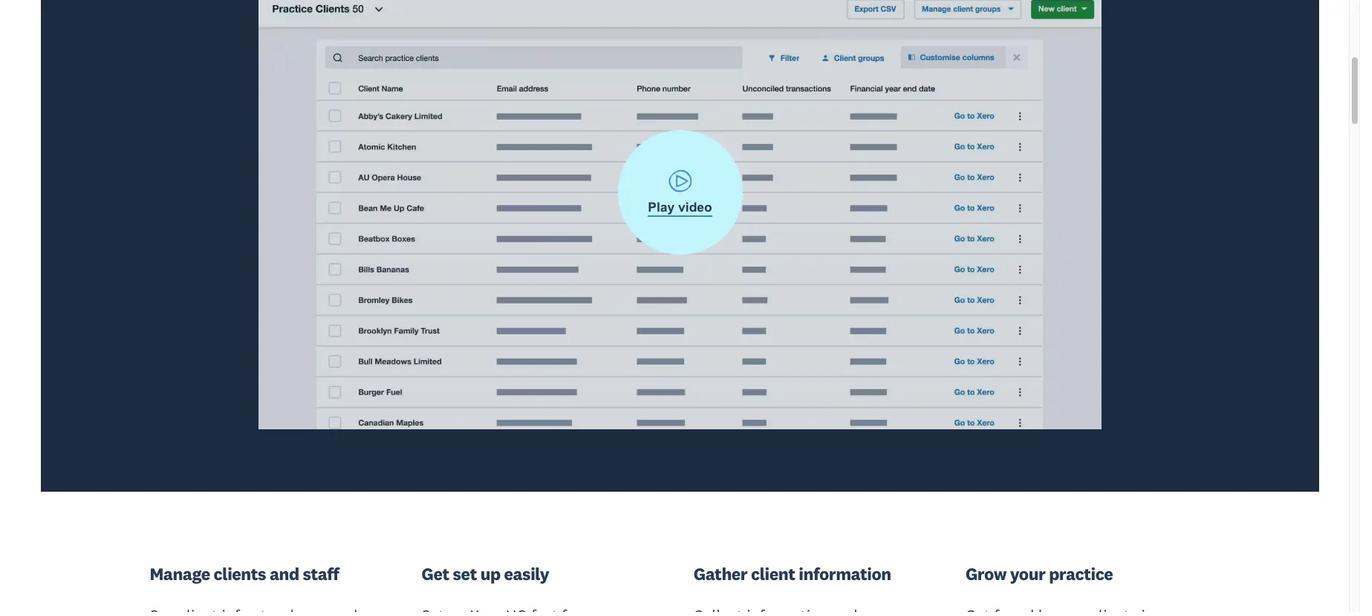 Task type: describe. For each thing, give the bounding box(es) containing it.
play
[[648, 200, 675, 215]]

staff
[[303, 564, 339, 585]]

client
[[751, 564, 796, 585]]

easily
[[504, 564, 549, 585]]

and
[[270, 564, 299, 585]]

practice
[[1049, 564, 1113, 585]]

grow your practice
[[966, 564, 1113, 585]]

up
[[481, 564, 501, 585]]

set
[[453, 564, 477, 585]]



Task type: vqa. For each thing, say whether or not it's contained in the screenshot.
clients
yes



Task type: locate. For each thing, give the bounding box(es) containing it.
manage clients and staff
[[150, 564, 339, 585]]

manage
[[150, 564, 210, 585]]

grow
[[966, 564, 1007, 585]]

get set up easily
[[422, 564, 549, 585]]

gather client information
[[694, 564, 892, 585]]

play video button
[[259, 0, 1102, 430]]

clients
[[214, 564, 266, 585]]

your
[[1011, 564, 1046, 585]]

gather
[[694, 564, 748, 585]]

play video
[[648, 200, 713, 215]]

information
[[799, 564, 892, 585]]

get
[[422, 564, 449, 585]]

video
[[679, 200, 713, 215]]



